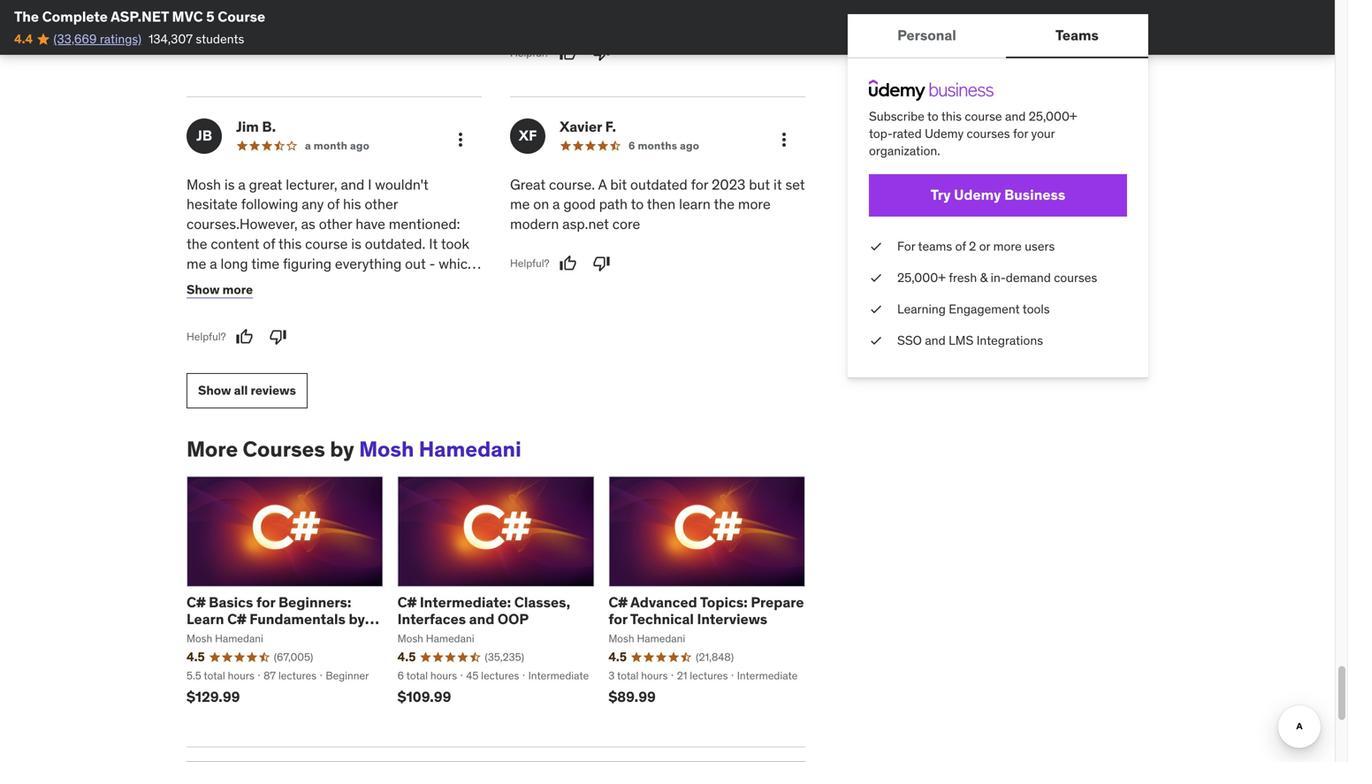 Task type: vqa. For each thing, say whether or not it's contained in the screenshot.


Task type: locate. For each thing, give the bounding box(es) containing it.
to down udemy business image
[[927, 108, 939, 124]]

0 horizontal spatial hours
[[228, 669, 255, 682]]

0 vertical spatial this
[[941, 108, 962, 124]]

additional actions for review by xavier f. image
[[774, 129, 795, 150]]

35235 reviews element
[[485, 650, 524, 665]]

the
[[714, 195, 735, 213], [187, 235, 207, 253]]

it
[[429, 235, 438, 253]]

xsmall image left sso
[[869, 332, 883, 349]]

3 4.5 from the left
[[609, 649, 627, 665]]

subscribe to this course and 25,000+ top‑rated udemy courses for your organization.
[[869, 108, 1077, 159]]

0 vertical spatial udemy
[[925, 126, 964, 142]]

lectures down 21848 reviews element
[[690, 669, 728, 682]]

a up turn
[[210, 255, 217, 273]]

more
[[738, 195, 771, 213], [993, 238, 1022, 254], [223, 281, 253, 297]]

&
[[980, 270, 988, 285]]

4.4
[[14, 31, 33, 47]]

6 left months
[[629, 139, 635, 152]]

a inside mosh is a great lecturer, and i wouldn't hesitate following any of his other courses.
[[238, 175, 246, 193]]

1 horizontal spatial more
[[738, 195, 771, 213]]

0 horizontal spatial 25,000+
[[897, 270, 946, 285]]

c# for c# intermediate: classes, interfaces and oop mosh hamedani
[[398, 593, 417, 611]]

2 4.5 from the left
[[398, 649, 416, 665]]

mosh inside c# advanced topics: prepare for technical interviews mosh hamedani
[[609, 632, 634, 646]]

0 vertical spatial to
[[927, 108, 939, 124]]

1 vertical spatial show
[[198, 382, 231, 398]]

show inside show more button
[[187, 281, 220, 297]]

however, as other have mentioned: the content of this course is outdated. it took me a long time figuring everything out - which in turn did provide some additional things to learn.
[[187, 215, 476, 312]]

course
[[218, 8, 265, 26]]

1 horizontal spatial ago
[[680, 139, 699, 152]]

0 horizontal spatial courses
[[967, 126, 1010, 142]]

helpful? left mark review by patricio a. as helpful image
[[510, 46, 550, 60]]

me left on
[[510, 195, 530, 213]]

fresh
[[949, 270, 977, 285]]

the inside however, as other have mentioned: the content of this course is outdated. it took me a long time figuring everything out - which in turn did provide some additional things to learn.
[[187, 235, 207, 253]]

0 vertical spatial more
[[738, 195, 771, 213]]

bit
[[610, 175, 627, 193]]

me inside 'great course. a bit outdated for 2023 but it set me on a good path to then learn the more modern asp.net core'
[[510, 195, 530, 213]]

lectures
[[278, 669, 317, 682], [481, 669, 519, 682], [690, 669, 728, 682]]

2 xsmall image from the top
[[869, 269, 883, 286]]

1 total from the left
[[204, 669, 225, 682]]

f.
[[605, 117, 616, 136]]

0 horizontal spatial course
[[305, 235, 348, 253]]

1 4.5 from the left
[[187, 649, 205, 665]]

for left your
[[1013, 126, 1028, 142]]

0 vertical spatial me
[[510, 195, 530, 213]]

xsmall image for for
[[869, 238, 883, 255]]

2 horizontal spatial of
[[955, 238, 966, 254]]

of left his
[[327, 195, 340, 213]]

top‑rated
[[869, 126, 922, 142]]

lectures for $89.99
[[690, 669, 728, 682]]

to inside however, as other have mentioned: the content of this course is outdated. it took me a long time figuring everything out - which in turn did provide some additional things to learn.
[[450, 274, 463, 292]]

and left i
[[341, 175, 364, 193]]

1 vertical spatial other
[[319, 215, 352, 233]]

1 horizontal spatial the
[[714, 195, 735, 213]]

c# advanced topics: prepare for technical interviews link
[[609, 593, 804, 628]]

0 vertical spatial xsmall image
[[869, 301, 883, 318]]

45
[[466, 669, 479, 682]]

good
[[564, 195, 596, 213]]

helpful? down learn.
[[187, 330, 226, 343]]

total for $129.99
[[204, 669, 225, 682]]

months
[[638, 139, 678, 152]]

0 vertical spatial courses
[[967, 126, 1010, 142]]

2 xsmall image from the top
[[869, 332, 883, 349]]

interfaces
[[398, 610, 466, 628]]

which
[[439, 255, 476, 273]]

all
[[234, 382, 248, 398]]

other up have
[[365, 195, 398, 213]]

1 horizontal spatial courses
[[1054, 270, 1097, 285]]

a left great
[[238, 175, 246, 193]]

1 intermediate from the left
[[528, 669, 589, 682]]

fundamentals
[[250, 610, 346, 628]]

show for show all reviews
[[198, 382, 231, 398]]

did
[[230, 274, 250, 292]]

1 horizontal spatial to
[[631, 195, 644, 213]]

0 horizontal spatial 4.5
[[187, 649, 205, 665]]

1 horizontal spatial lectures
[[481, 669, 519, 682]]

1 horizontal spatial 25,000+
[[1029, 108, 1077, 124]]

2 hours from the left
[[430, 669, 457, 682]]

(35,235)
[[485, 650, 524, 664]]

to
[[927, 108, 939, 124], [631, 195, 644, 213], [450, 274, 463, 292]]

2
[[969, 238, 976, 254]]

students
[[196, 31, 244, 47]]

0 horizontal spatial more
[[223, 281, 253, 297]]

interviews
[[697, 610, 768, 628]]

2 lectures from the left
[[481, 669, 519, 682]]

intermediate for c# intermediate: classes, interfaces and oop
[[528, 669, 589, 682]]

1 horizontal spatial hours
[[430, 669, 457, 682]]

more down the but
[[738, 195, 771, 213]]

0 vertical spatial course
[[965, 108, 1002, 124]]

helpful? for mark review by patricio a. as helpful image
[[510, 46, 550, 60]]

in-
[[991, 270, 1006, 285]]

the down the 2023
[[714, 195, 735, 213]]

learning
[[897, 301, 946, 317]]

courses left your
[[967, 126, 1010, 142]]

4.5 up 3 on the bottom
[[609, 649, 627, 665]]

4.5
[[187, 649, 205, 665], [398, 649, 416, 665], [609, 649, 627, 665]]

0 horizontal spatial me
[[187, 255, 206, 273]]

1 vertical spatial 25,000+
[[897, 270, 946, 285]]

c# basics for beginners: learn c# fundamentals by coding
[[187, 593, 365, 645]]

1 vertical spatial 6
[[398, 669, 404, 682]]

21
[[677, 669, 687, 682]]

2 horizontal spatial hours
[[641, 669, 668, 682]]

0 horizontal spatial is
[[224, 175, 235, 193]]

helpful? left mark review by xavier f. as helpful image
[[510, 256, 550, 270]]

1 vertical spatial to
[[631, 195, 644, 213]]

total
[[204, 669, 225, 682], [406, 669, 428, 682], [617, 669, 639, 682]]

1 horizontal spatial of
[[327, 195, 340, 213]]

courses right demand
[[1054, 270, 1097, 285]]

to down which
[[450, 274, 463, 292]]

1 ago from the left
[[350, 139, 370, 152]]

topics:
[[700, 593, 748, 611]]

out
[[405, 255, 426, 273]]

more courses by mosh hamedani
[[187, 436, 522, 462]]

and
[[1005, 108, 1026, 124], [341, 175, 364, 193], [925, 332, 946, 348], [469, 610, 494, 628]]

udemy right try
[[954, 186, 1001, 204]]

2 horizontal spatial lectures
[[690, 669, 728, 682]]

134,307
[[149, 31, 193, 47]]

mark review by patricio a. as helpful image
[[559, 44, 577, 62]]

total right '5.5'
[[204, 669, 225, 682]]

i
[[368, 175, 372, 193]]

1 vertical spatial udemy
[[954, 186, 1001, 204]]

21848 reviews element
[[696, 650, 734, 665]]

4.5 up 6 total hours
[[398, 649, 416, 665]]

0 horizontal spatial this
[[278, 235, 302, 253]]

1 horizontal spatial me
[[510, 195, 530, 213]]

mark review by xavier f. as unhelpful image
[[593, 255, 611, 272]]

is up everything
[[351, 235, 362, 253]]

1 vertical spatial this
[[278, 235, 302, 253]]

other inside mosh is a great lecturer, and i wouldn't hesitate following any of his other courses.
[[365, 195, 398, 213]]

total for $89.99
[[617, 669, 639, 682]]

reviews
[[251, 382, 296, 398]]

this down udemy business image
[[941, 108, 962, 124]]

udemy inside subscribe to this course and 25,000+ top‑rated udemy courses for your organization.
[[925, 126, 964, 142]]

of left 2
[[955, 238, 966, 254]]

outdated.
[[365, 235, 426, 253]]

xsmall image left learning
[[869, 301, 883, 318]]

2 horizontal spatial 4.5
[[609, 649, 627, 665]]

course down as
[[305, 235, 348, 253]]

134,307 students
[[149, 31, 244, 47]]

asp.net
[[562, 215, 609, 233]]

2 horizontal spatial to
[[927, 108, 939, 124]]

more inside 'great course. a bit outdated for 2023 but it set me on a good path to then learn the more modern asp.net core'
[[738, 195, 771, 213]]

1 hours from the left
[[228, 669, 255, 682]]

3 lectures from the left
[[690, 669, 728, 682]]

helpful? for mark review by xavier f. as helpful image
[[510, 256, 550, 270]]

advanced
[[631, 593, 697, 611]]

mark review by patricio a. as unhelpful image
[[593, 44, 611, 62]]

(33,669 ratings)
[[54, 31, 141, 47]]

0 horizontal spatial ago
[[350, 139, 370, 152]]

for inside 'great course. a bit outdated for 2023 but it set me on a good path to then learn the more modern asp.net core'
[[691, 175, 708, 193]]

for left technical
[[609, 610, 628, 628]]

c# inside c# advanced topics: prepare for technical interviews mosh hamedani
[[609, 593, 628, 611]]

0 vertical spatial other
[[365, 195, 398, 213]]

helpful? for mark review by jim b. as helpful icon
[[187, 330, 226, 343]]

1 vertical spatial course
[[305, 235, 348, 253]]

jim b.
[[236, 117, 276, 136]]

0 horizontal spatial other
[[319, 215, 352, 233]]

0 horizontal spatial the
[[187, 235, 207, 253]]

subscribe
[[869, 108, 925, 124]]

0 vertical spatial show
[[187, 281, 220, 297]]

lms
[[949, 332, 974, 348]]

1 xsmall image from the top
[[869, 301, 883, 318]]

6 total hours
[[398, 669, 457, 682]]

0 vertical spatial 6
[[629, 139, 635, 152]]

1 vertical spatial is
[[351, 235, 362, 253]]

0 horizontal spatial 6
[[398, 669, 404, 682]]

learn
[[187, 610, 224, 628]]

0 horizontal spatial to
[[450, 274, 463, 292]]

total up $109.99
[[406, 669, 428, 682]]

ago right month
[[350, 139, 370, 152]]

me inside however, as other have mentioned: the content of this course is outdated. it took me a long time figuring everything out - which in turn did provide some additional things to learn.
[[187, 255, 206, 273]]

me up the in
[[187, 255, 206, 273]]

87 lectures
[[264, 669, 317, 682]]

show all reviews button
[[187, 373, 307, 408]]

lectures down 67005 reviews element
[[278, 669, 317, 682]]

21 lectures
[[677, 669, 728, 682]]

and inside subscribe to this course and 25,000+ top‑rated udemy courses for your organization.
[[1005, 108, 1026, 124]]

c# left basics
[[187, 593, 206, 611]]

tools
[[1023, 301, 1050, 317]]

lectures for $129.99
[[278, 669, 317, 682]]

as
[[301, 215, 315, 233]]

then
[[647, 195, 676, 213]]

6 up $109.99
[[398, 669, 404, 682]]

courses inside subscribe to this course and 25,000+ top‑rated udemy courses for your organization.
[[967, 126, 1010, 142]]

25,000+
[[1029, 108, 1077, 124], [897, 270, 946, 285]]

udemy business image
[[869, 80, 994, 101]]

4.5 up '5.5'
[[187, 649, 205, 665]]

and up try udemy business
[[1005, 108, 1026, 124]]

0 vertical spatial xsmall image
[[869, 238, 883, 255]]

1 horizontal spatial this
[[941, 108, 962, 124]]

for right basics
[[256, 593, 275, 611]]

3 total hours
[[609, 669, 668, 682]]

show inside show all reviews button
[[198, 382, 231, 398]]

the down the courses. at the left top of page
[[187, 235, 207, 253]]

xsmall image left fresh
[[869, 269, 883, 286]]

total right 3 on the bottom
[[617, 669, 639, 682]]

(33,669
[[54, 31, 97, 47]]

ago for b.
[[350, 139, 370, 152]]

intermediate right 21 lectures
[[737, 669, 798, 682]]

0 vertical spatial 25,000+
[[1029, 108, 1077, 124]]

try
[[931, 186, 951, 204]]

xsmall image for learning
[[869, 301, 883, 318]]

courses.
[[187, 215, 240, 233]]

1 horizontal spatial other
[[365, 195, 398, 213]]

2 horizontal spatial total
[[617, 669, 639, 682]]

1 horizontal spatial course
[[965, 108, 1002, 124]]

learn.
[[187, 294, 222, 312]]

ago right months
[[680, 139, 699, 152]]

2 intermediate from the left
[[737, 669, 798, 682]]

xf
[[519, 127, 537, 145]]

1 xsmall image from the top
[[869, 238, 883, 255]]

show all reviews
[[198, 382, 296, 398]]

this up figuring
[[278, 235, 302, 253]]

(67,005)
[[274, 650, 313, 664]]

and left the oop
[[469, 610, 494, 628]]

other
[[365, 195, 398, 213], [319, 215, 352, 233]]

3 hours from the left
[[641, 669, 668, 682]]

teams
[[1056, 26, 1099, 44]]

a month ago
[[305, 139, 370, 152]]

1 horizontal spatial intermediate
[[737, 669, 798, 682]]

hours left 45
[[430, 669, 457, 682]]

tab list
[[848, 14, 1148, 58]]

2 ago from the left
[[680, 139, 699, 152]]

hours for $89.99
[[641, 669, 668, 682]]

1 horizontal spatial 6
[[629, 139, 635, 152]]

a right on
[[553, 195, 560, 213]]

by right courses
[[330, 436, 354, 462]]

25,000+ up your
[[1029, 108, 1077, 124]]

intermediate for c# advanced topics: prepare for technical interviews
[[737, 669, 798, 682]]

mentioned:
[[389, 215, 460, 233]]

-
[[429, 255, 435, 273]]

0 horizontal spatial of
[[263, 235, 275, 253]]

classes,
[[514, 593, 570, 611]]

a left month
[[305, 139, 311, 152]]

c# inside c# intermediate: classes, interfaces and oop mosh hamedani
[[398, 593, 417, 611]]

complete
[[42, 8, 108, 26]]

the
[[14, 8, 39, 26]]

turn
[[201, 274, 227, 292]]

other down his
[[319, 215, 352, 233]]

1 vertical spatial the
[[187, 235, 207, 253]]

1 horizontal spatial total
[[406, 669, 428, 682]]

intermediate:
[[420, 593, 511, 611]]

c# for c# advanced topics: prepare for technical interviews mosh hamedani
[[609, 593, 628, 611]]

outdated
[[630, 175, 688, 193]]

intermediate left 3 on the bottom
[[528, 669, 589, 682]]

5.5
[[187, 669, 201, 682]]

xsmall image left for
[[869, 238, 883, 255]]

xsmall image
[[869, 301, 883, 318], [869, 332, 883, 349]]

for up "learn"
[[691, 175, 708, 193]]

lectures down 35235 reviews element
[[481, 669, 519, 682]]

1 vertical spatial xsmall image
[[869, 332, 883, 349]]

3 total from the left
[[617, 669, 639, 682]]

hours left 87
[[228, 669, 255, 682]]

course down udemy business image
[[965, 108, 1002, 124]]

by up the beginner
[[349, 610, 365, 628]]

month
[[314, 139, 348, 152]]

hours for $129.99
[[228, 669, 255, 682]]

is up 'hesitate'
[[224, 175, 235, 193]]

c# left intermediate:
[[398, 593, 417, 611]]

of down however,
[[263, 235, 275, 253]]

c# left advanced
[[609, 593, 628, 611]]

1 vertical spatial by
[[349, 610, 365, 628]]

to up 'core'
[[631, 195, 644, 213]]

0 horizontal spatial total
[[204, 669, 225, 682]]

1 vertical spatial me
[[187, 255, 206, 273]]

0 vertical spatial the
[[714, 195, 735, 213]]

5
[[206, 8, 215, 26]]

0 vertical spatial is
[[224, 175, 235, 193]]

0 vertical spatial by
[[330, 436, 354, 462]]

long
[[221, 255, 248, 273]]

udemy up organization.
[[925, 126, 964, 142]]

intermediate
[[528, 669, 589, 682], [737, 669, 798, 682]]

0 horizontal spatial intermediate
[[528, 669, 589, 682]]

of inside mosh is a great lecturer, and i wouldn't hesitate following any of his other courses.
[[327, 195, 340, 213]]

more right "or"
[[993, 238, 1022, 254]]

xsmall image
[[869, 238, 883, 255], [869, 269, 883, 286]]

hours left 21
[[641, 669, 668, 682]]

1 lectures from the left
[[278, 669, 317, 682]]

1 horizontal spatial 4.5
[[398, 649, 416, 665]]

2 total from the left
[[406, 669, 428, 682]]

25,000+ up learning
[[897, 270, 946, 285]]

2 vertical spatial more
[[223, 281, 253, 297]]

on
[[533, 195, 549, 213]]

users
[[1025, 238, 1055, 254]]

coding
[[187, 627, 235, 645]]

organization.
[[869, 143, 940, 159]]

2 vertical spatial to
[[450, 274, 463, 292]]

xsmall image for sso
[[869, 332, 883, 349]]

1 horizontal spatial is
[[351, 235, 362, 253]]

more down long
[[223, 281, 253, 297]]

0 horizontal spatial lectures
[[278, 669, 317, 682]]

hours for $109.99
[[430, 669, 457, 682]]

1 vertical spatial more
[[993, 238, 1022, 254]]

1 vertical spatial xsmall image
[[869, 269, 883, 286]]



Task type: describe. For each thing, give the bounding box(es) containing it.
learning engagement tools
[[897, 301, 1050, 317]]

and right sso
[[925, 332, 946, 348]]

25,000+ inside subscribe to this course and 25,000+ top‑rated udemy courses for your organization.
[[1029, 108, 1077, 124]]

courses
[[243, 436, 325, 462]]

engagement
[[949, 301, 1020, 317]]

asp.net
[[111, 8, 169, 26]]

6 for 6 total hours
[[398, 669, 404, 682]]

however,
[[240, 215, 298, 233]]

for inside c# basics for beginners: learn c# fundamentals by coding
[[256, 593, 275, 611]]

or
[[979, 238, 990, 254]]

xavier
[[560, 117, 602, 136]]

c# advanced topics: prepare for technical interviews mosh hamedani
[[609, 593, 804, 646]]

course inside however, as other have mentioned: the content of this course is outdated. it took me a long time figuring everything out - which in turn did provide some additional things to learn.
[[305, 235, 348, 253]]

for inside subscribe to this course and 25,000+ top‑rated udemy courses for your organization.
[[1013, 126, 1028, 142]]

other inside however, as other have mentioned: the content of this course is outdated. it took me a long time figuring everything out - which in turn did provide some additional things to learn.
[[319, 215, 352, 233]]

great course. a bit outdated for 2023 but it set me on a good path to then learn the more modern asp.net core
[[510, 175, 805, 233]]

mosh inside c# intermediate: classes, interfaces and oop mosh hamedani
[[398, 632, 423, 646]]

try udemy business
[[931, 186, 1066, 204]]

tab list containing personal
[[848, 14, 1148, 58]]

content
[[211, 235, 260, 253]]

4.5 for c# advanced topics: prepare for technical interviews
[[609, 649, 627, 665]]

mark review by jim b. as helpful image
[[236, 328, 253, 345]]

your
[[1031, 126, 1055, 142]]

provide
[[254, 274, 301, 292]]

of inside however, as other have mentioned: the content of this course is outdated. it took me a long time figuring everything out - which in turn did provide some additional things to learn.
[[263, 235, 275, 253]]

everything
[[335, 255, 402, 273]]

sso and lms integrations
[[897, 332, 1043, 348]]

helpful? down the 5
[[187, 26, 226, 40]]

ratings)
[[100, 31, 141, 47]]

mvc
[[172, 8, 203, 26]]

a inside however, as other have mentioned: the content of this course is outdated. it took me a long time figuring everything out - which in turn did provide some additional things to learn.
[[210, 255, 217, 273]]

for teams of 2 or more users
[[897, 238, 1055, 254]]

great
[[249, 175, 282, 193]]

45 lectures
[[466, 669, 519, 682]]

2 horizontal spatial more
[[993, 238, 1022, 254]]

course inside subscribe to this course and 25,000+ top‑rated udemy courses for your organization.
[[965, 108, 1002, 124]]

1 vertical spatial courses
[[1054, 270, 1097, 285]]

hesitate
[[187, 195, 238, 213]]

more
[[187, 436, 238, 462]]

more inside button
[[223, 281, 253, 297]]

to inside 'great course. a bit outdated for 2023 but it set me on a good path to then learn the more modern asp.net core'
[[631, 195, 644, 213]]

show for show more
[[187, 281, 220, 297]]

67005 reviews element
[[274, 650, 313, 665]]

ago for f.
[[680, 139, 699, 152]]

time
[[251, 255, 280, 273]]

course.
[[549, 175, 595, 193]]

for
[[897, 238, 915, 254]]

great
[[510, 175, 546, 193]]

jb
[[196, 127, 212, 145]]

mark review by jim b. as unhelpful image
[[269, 328, 287, 345]]

a
[[598, 175, 607, 193]]

the inside 'great course. a bit outdated for 2023 but it set me on a good path to then learn the more modern asp.net core'
[[714, 195, 735, 213]]

have
[[356, 215, 385, 233]]

mark review by xavier f. as helpful image
[[559, 255, 577, 272]]

$129.99
[[187, 688, 240, 706]]

undo mark review by gian felzon p. as helpful image
[[236, 24, 253, 42]]

it
[[774, 175, 782, 193]]

sso
[[897, 332, 922, 348]]

and inside mosh is a great lecturer, and i wouldn't hesitate following any of his other courses.
[[341, 175, 364, 193]]

personal
[[897, 26, 957, 44]]

the complete asp.net mvc 5 course
[[14, 8, 265, 26]]

this inside however, as other have mentioned: the content of this course is outdated. it took me a long time figuring everything out - which in turn did provide some additional things to learn.
[[278, 235, 302, 253]]

and inside c# intermediate: classes, interfaces and oop mosh hamedani
[[469, 610, 494, 628]]

c# intermediate: classes, interfaces and oop mosh hamedani
[[398, 593, 570, 646]]

oop
[[498, 610, 529, 628]]

c# up mosh hamedani
[[227, 610, 246, 628]]

6 for 6 months ago
[[629, 139, 635, 152]]

in
[[187, 274, 198, 292]]

to inside subscribe to this course and 25,000+ top‑rated udemy courses for your organization.
[[927, 108, 939, 124]]

personal button
[[848, 14, 1006, 57]]

integrations
[[977, 332, 1043, 348]]

lectures for $109.99
[[481, 669, 519, 682]]

path
[[599, 195, 628, 213]]

wouldn't
[[375, 175, 429, 193]]

a inside 'great course. a bit outdated for 2023 but it set me on a good path to then learn the more modern asp.net core'
[[553, 195, 560, 213]]

learn
[[679, 195, 711, 213]]

3
[[609, 669, 615, 682]]

hamedani inside c# intermediate: classes, interfaces and oop mosh hamedani
[[426, 632, 474, 646]]

for inside c# advanced topics: prepare for technical interviews mosh hamedani
[[609, 610, 628, 628]]

technical
[[630, 610, 694, 628]]

mosh inside mosh is a great lecturer, and i wouldn't hesitate following any of his other courses.
[[187, 175, 221, 193]]

4.5 for c# basics for beginners: learn c# fundamentals by coding
[[187, 649, 205, 665]]

beginner
[[326, 669, 369, 682]]

6 months ago
[[629, 139, 699, 152]]

mosh hamedani
[[187, 632, 263, 646]]

beginners:
[[279, 593, 351, 611]]

basics
[[209, 593, 253, 611]]

demand
[[1006, 270, 1051, 285]]

5.5 total hours
[[187, 669, 255, 682]]

4.5 for c# intermediate: classes, interfaces and oop
[[398, 649, 416, 665]]

core
[[612, 215, 640, 233]]

additional actions for review by jim b. image
[[450, 129, 471, 150]]

his
[[343, 195, 361, 213]]

xsmall image for 25,000+
[[869, 269, 883, 286]]

is inside mosh is a great lecturer, and i wouldn't hesitate following any of his other courses.
[[224, 175, 235, 193]]

things
[[408, 274, 447, 292]]

b.
[[262, 117, 276, 136]]

is inside however, as other have mentioned: the content of this course is outdated. it took me a long time figuring everything out - which in turn did provide some additional things to learn.
[[351, 235, 362, 253]]

by inside c# basics for beginners: learn c# fundamentals by coding
[[349, 610, 365, 628]]

this inside subscribe to this course and 25,000+ top‑rated udemy courses for your organization.
[[941, 108, 962, 124]]

hamedani inside c# advanced topics: prepare for technical interviews mosh hamedani
[[637, 632, 685, 646]]

jim
[[236, 117, 259, 136]]

some
[[304, 274, 339, 292]]

show more
[[187, 281, 253, 297]]

c# for c# basics for beginners: learn c# fundamentals by coding
[[187, 593, 206, 611]]

lecturer,
[[286, 175, 337, 193]]

total for $109.99
[[406, 669, 428, 682]]

following
[[241, 195, 298, 213]]

prepare
[[751, 593, 804, 611]]

business
[[1004, 186, 1066, 204]]



